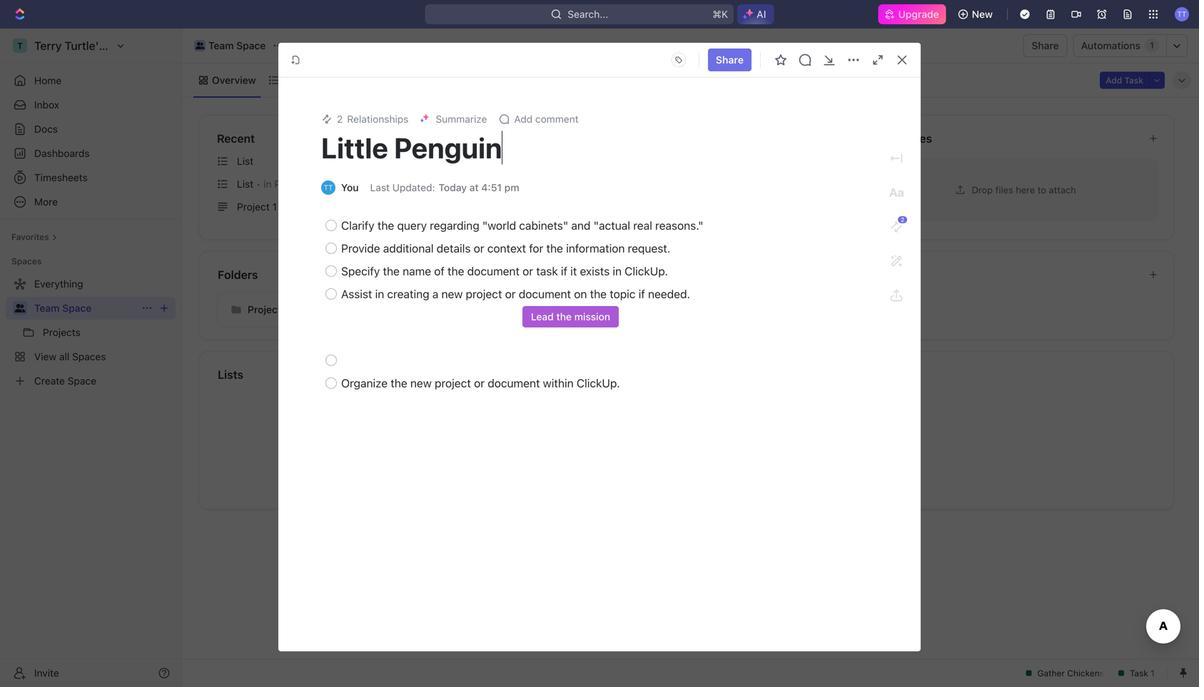 Task type: locate. For each thing, give the bounding box(es) containing it.
relationships
[[347, 113, 409, 125]]

1 horizontal spatial team space
[[209, 40, 266, 51]]

2 vertical spatial list
[[237, 178, 254, 190]]

team space up overview
[[209, 40, 266, 51]]

add task
[[1106, 75, 1144, 85]]

resources button
[[875, 130, 1138, 147]]

if right topic
[[639, 287, 645, 301]]

new
[[442, 287, 463, 301], [411, 377, 432, 390]]

name
[[403, 265, 431, 278]]

1 vertical spatial tt
[[324, 184, 333, 192]]

1 vertical spatial project
[[237, 201, 270, 213]]

you
[[341, 182, 359, 194]]

1 horizontal spatial share
[[1032, 40, 1060, 51]]

document down the provide additional details or context for the information request. at the top of page
[[468, 265, 520, 278]]

gantt link
[[392, 70, 421, 90]]

0 horizontal spatial team space link
[[34, 297, 136, 320]]

0 vertical spatial 2
[[337, 113, 343, 125]]

2 relationships
[[337, 113, 409, 125]]

in right assist
[[375, 287, 384, 301]]

dashboards link
[[6, 142, 176, 165]]

1 horizontal spatial add
[[1106, 75, 1123, 85]]

0 horizontal spatial team space
[[34, 302, 92, 314]]

list link right overview
[[280, 70, 300, 90]]

2 vertical spatial 1
[[272, 201, 277, 213]]

1 vertical spatial project
[[435, 377, 471, 390]]

0 vertical spatial list link
[[280, 70, 300, 90]]

the right for
[[547, 242, 563, 255]]

add inside button
[[1106, 75, 1123, 85]]

team right user group icon
[[209, 40, 234, 51]]

comment
[[536, 113, 579, 125]]

1 right automations
[[1151, 40, 1155, 50]]

lists
[[218, 368, 244, 382]]

projects button
[[217, 292, 401, 328]]

the right organize
[[391, 377, 408, 390]]

1 vertical spatial space
[[62, 302, 92, 314]]

project right •
[[274, 178, 307, 190]]

1 vertical spatial add
[[515, 113, 533, 125]]

new button
[[953, 3, 1002, 26]]

files
[[996, 185, 1014, 195]]

space
[[237, 40, 266, 51], [62, 302, 92, 314]]

or
[[474, 242, 485, 255], [523, 265, 534, 278], [505, 287, 516, 301], [474, 377, 485, 390]]

team space inside tree
[[34, 302, 92, 314]]

drop files here to attach
[[972, 185, 1077, 195]]

0 vertical spatial new
[[442, 287, 463, 301]]

regarding
[[430, 219, 480, 232]]

1 horizontal spatial in
[[375, 287, 384, 301]]

1 vertical spatial new
[[411, 377, 432, 390]]

share inside button
[[1032, 40, 1060, 51]]

1 vertical spatial in
[[613, 265, 622, 278]]

1 vertical spatial if
[[639, 287, 645, 301]]

spaces
[[11, 256, 42, 266]]

2 horizontal spatial in
[[613, 265, 622, 278]]

tt
[[1178, 10, 1187, 18], [324, 184, 333, 192]]

document left within
[[488, 377, 540, 390]]

team space right user group image
[[34, 302, 92, 314]]

new
[[973, 8, 993, 20]]

team
[[209, 40, 234, 51], [34, 302, 60, 314]]

2
[[337, 113, 343, 125], [901, 217, 905, 223]]

space up overview
[[237, 40, 266, 51]]

list link up you
[[211, 150, 510, 173]]

document
[[468, 265, 520, 278], [519, 287, 571, 301], [488, 377, 540, 390]]

1 horizontal spatial 2
[[901, 217, 905, 223]]

clickup. right within
[[577, 377, 620, 390]]

0 vertical spatial share
[[1032, 40, 1060, 51]]

list down the recent
[[237, 155, 254, 167]]

2 inside 'dropdown button'
[[901, 217, 905, 223]]

1 down the list • in project 1
[[272, 201, 277, 213]]

0 vertical spatial document
[[468, 265, 520, 278]]

1 left you
[[310, 178, 314, 190]]

0 horizontal spatial clickup.
[[577, 377, 620, 390]]

the
[[378, 219, 394, 232], [547, 242, 563, 255], [383, 265, 400, 278], [448, 265, 465, 278], [590, 287, 607, 301], [557, 311, 572, 323], [391, 377, 408, 390]]

user group image
[[196, 42, 204, 49]]

in right exists
[[613, 265, 622, 278]]

project
[[466, 287, 502, 301], [435, 377, 471, 390]]

project 1
[[237, 201, 277, 213]]

docs
[[34, 123, 58, 135]]

here
[[1016, 185, 1036, 195]]

task
[[537, 265, 558, 278]]

1 horizontal spatial team
[[209, 40, 234, 51]]

request.
[[628, 242, 671, 255]]

calendar link
[[323, 70, 368, 90]]

team space link up overview
[[191, 37, 269, 54]]

the left name
[[383, 265, 400, 278]]

team space link right user group image
[[34, 297, 136, 320]]

0 horizontal spatial 1
[[272, 201, 277, 213]]

list • in project 1
[[237, 178, 314, 190]]

1 vertical spatial team space link
[[34, 297, 136, 320]]

project down •
[[237, 201, 270, 213]]

document up lead
[[519, 287, 571, 301]]

0 vertical spatial add
[[1106, 75, 1123, 85]]

projects
[[248, 304, 287, 316]]

list left •
[[237, 178, 254, 190]]

team space link
[[191, 37, 269, 54], [34, 297, 136, 320]]

all
[[490, 134, 499, 144]]

it
[[571, 265, 577, 278]]

1 vertical spatial document
[[519, 287, 571, 301]]

favorites button
[[6, 229, 63, 246]]

list left calendar link on the top left of the page
[[283, 74, 300, 86]]

1 vertical spatial list link
[[211, 150, 510, 173]]

0 vertical spatial tt
[[1178, 10, 1187, 18]]

new right organize
[[411, 377, 432, 390]]

assist in creating a new project or document on the topic if needed.
[[341, 287, 691, 301]]

if
[[561, 265, 568, 278], [639, 287, 645, 301]]

table link
[[445, 70, 473, 90]]

provide additional details or context for the information request.
[[341, 242, 671, 255]]

0 vertical spatial 1
[[1151, 40, 1155, 50]]

add
[[1106, 75, 1123, 85], [515, 113, 533, 125]]

share left automations
[[1032, 40, 1060, 51]]

0 vertical spatial clickup.
[[625, 265, 668, 278]]

2 vertical spatial document
[[488, 377, 540, 390]]

of
[[434, 265, 445, 278]]

new right a
[[442, 287, 463, 301]]

user group image
[[15, 304, 25, 313]]

if left it
[[561, 265, 568, 278]]

0 horizontal spatial in
[[264, 178, 272, 190]]

0 vertical spatial space
[[237, 40, 266, 51]]

clickup. down request.
[[625, 265, 668, 278]]

0 horizontal spatial 2
[[337, 113, 343, 125]]

in right •
[[264, 178, 272, 190]]

team right user group image
[[34, 302, 60, 314]]

share
[[1032, 40, 1060, 51], [716, 54, 744, 66]]

list
[[283, 74, 300, 86], [237, 155, 254, 167], [237, 178, 254, 190]]

0 horizontal spatial project
[[237, 201, 270, 213]]

invite
[[34, 668, 59, 680]]

0 horizontal spatial share
[[716, 54, 744, 66]]

0 horizontal spatial team
[[34, 302, 60, 314]]

share button
[[1024, 34, 1068, 57]]

add left 'task'
[[1106, 75, 1123, 85]]

0 horizontal spatial space
[[62, 302, 92, 314]]

upgrade
[[899, 8, 940, 20]]

task
[[1125, 75, 1144, 85]]

share down ⌘k at the top right of page
[[716, 54, 744, 66]]

tt inside dropdown button
[[1178, 10, 1187, 18]]

add task button
[[1101, 72, 1150, 89]]

in
[[264, 178, 272, 190], [613, 265, 622, 278], [375, 287, 384, 301]]

2 horizontal spatial 1
[[1151, 40, 1155, 50]]

1 horizontal spatial project
[[274, 178, 307, 190]]

add left comment
[[515, 113, 533, 125]]

last
[[370, 182, 390, 194]]

0 horizontal spatial if
[[561, 265, 568, 278]]

0 horizontal spatial add
[[515, 113, 533, 125]]

team inside tree
[[34, 302, 60, 314]]

search...
[[568, 8, 609, 20]]

space right user group image
[[62, 302, 92, 314]]

1 horizontal spatial 1
[[310, 178, 314, 190]]

tt button
[[1171, 3, 1194, 26]]

1 vertical spatial 2
[[901, 217, 905, 223]]

pm
[[505, 182, 520, 194]]

within
[[543, 377, 574, 390]]

0 vertical spatial in
[[264, 178, 272, 190]]

0 horizontal spatial tt
[[324, 184, 333, 192]]

automations
[[1082, 40, 1141, 51]]

0 vertical spatial team space link
[[191, 37, 269, 54]]

1 vertical spatial team space
[[34, 302, 92, 314]]

project
[[274, 178, 307, 190], [237, 201, 270, 213]]

0 vertical spatial project
[[274, 178, 307, 190]]

the left the query
[[378, 219, 394, 232]]

1 vertical spatial team
[[34, 302, 60, 314]]

overview
[[212, 74, 256, 86]]

summarize button
[[415, 109, 493, 129]]

1 horizontal spatial tt
[[1178, 10, 1187, 18]]

context
[[488, 242, 526, 255]]

list link
[[280, 70, 300, 90], [211, 150, 510, 173]]



Task type: describe. For each thing, give the bounding box(es) containing it.
1 vertical spatial share
[[716, 54, 744, 66]]

specify
[[341, 265, 380, 278]]

inbox
[[34, 99, 59, 111]]

2 vertical spatial in
[[375, 287, 384, 301]]

overview link
[[209, 70, 256, 90]]

2 for 2
[[901, 217, 905, 223]]

exists
[[580, 265, 610, 278]]

organize
[[341, 377, 388, 390]]

2 button
[[880, 210, 914, 244]]

1 horizontal spatial new
[[442, 287, 463, 301]]

the right of
[[448, 265, 465, 278]]

gantt
[[395, 74, 421, 86]]

team space tree
[[6, 273, 176, 393]]

a
[[433, 287, 439, 301]]

additional
[[383, 242, 434, 255]]

"actual
[[594, 219, 631, 232]]

table
[[448, 74, 473, 86]]

ai button
[[738, 4, 775, 24]]

timesheets
[[34, 172, 88, 184]]

•
[[257, 179, 261, 190]]

lead the mission
[[531, 311, 611, 323]]

to
[[1038, 185, 1047, 195]]

mission
[[575, 311, 611, 323]]

0 vertical spatial if
[[561, 265, 568, 278]]

organize the new project or document within clickup.
[[341, 377, 620, 390]]

0 vertical spatial list
[[283, 74, 300, 86]]

summarize
[[436, 113, 487, 125]]

today
[[439, 182, 467, 194]]

see all button
[[466, 130, 505, 147]]

document for within
[[488, 377, 540, 390]]

needed.
[[648, 287, 691, 301]]

project inside project 1 link
[[237, 201, 270, 213]]

add for add comment
[[515, 113, 533, 125]]

title text field
[[321, 131, 821, 165]]

favorites
[[11, 232, 49, 242]]

docs link
[[6, 118, 176, 141]]

1 vertical spatial clickup.
[[577, 377, 620, 390]]

team space link inside team space tree
[[34, 297, 136, 320]]

cabinets"
[[519, 219, 569, 232]]

see all
[[472, 134, 499, 144]]

ai
[[757, 8, 767, 20]]

folders
[[218, 268, 258, 282]]

board
[[548, 74, 576, 86]]

1 horizontal spatial space
[[237, 40, 266, 51]]

project 1 link
[[211, 196, 510, 219]]

add for add task
[[1106, 75, 1123, 85]]

home link
[[6, 69, 176, 92]]

the right lead
[[557, 311, 572, 323]]

0 horizontal spatial new
[[411, 377, 432, 390]]

lists button
[[217, 366, 1158, 384]]

2 for 2 relationships
[[337, 113, 343, 125]]

the right on
[[590, 287, 607, 301]]

0 vertical spatial project
[[466, 287, 502, 301]]

timesheets link
[[6, 166, 176, 189]]

4:51
[[482, 182, 502, 194]]

resources
[[876, 132, 933, 145]]

details
[[437, 242, 471, 255]]

for
[[529, 242, 544, 255]]

⌘k
[[713, 8, 729, 20]]

inbox link
[[6, 94, 176, 116]]

information
[[566, 242, 625, 255]]

last updated: today at 4:51 pm
[[370, 182, 520, 194]]

dashboards
[[34, 147, 90, 159]]

1 horizontal spatial if
[[639, 287, 645, 301]]

1 vertical spatial 1
[[310, 178, 314, 190]]

see
[[472, 134, 487, 144]]

query
[[397, 219, 427, 232]]

real
[[634, 219, 653, 232]]

0 vertical spatial team
[[209, 40, 234, 51]]

provide
[[341, 242, 380, 255]]

0 vertical spatial team space
[[209, 40, 266, 51]]

lead
[[531, 311, 554, 323]]

at
[[470, 182, 479, 194]]

1 horizontal spatial team space link
[[191, 37, 269, 54]]

upgrade link
[[879, 4, 947, 24]]

reasons."
[[656, 219, 704, 232]]

space inside tree
[[62, 302, 92, 314]]

board link
[[545, 70, 576, 90]]

recent
[[217, 132, 255, 145]]

chat link
[[496, 70, 522, 90]]

sidebar navigation
[[0, 29, 182, 688]]

clarify
[[341, 219, 375, 232]]

1 horizontal spatial clickup.
[[625, 265, 668, 278]]

calendar
[[326, 74, 368, 86]]

specify the name of the document or task if it exists in clickup.
[[341, 265, 668, 278]]

dropdown menu image
[[668, 49, 691, 71]]

document for or
[[468, 265, 520, 278]]

"world
[[483, 219, 516, 232]]

home
[[34, 75, 62, 86]]

topic
[[610, 287, 636, 301]]

and
[[572, 219, 591, 232]]

drop
[[972, 185, 993, 195]]

1 vertical spatial list
[[237, 155, 254, 167]]

folders button
[[217, 266, 1138, 284]]

clarify the query regarding "world cabinets" and "actual real reasons."
[[341, 219, 704, 232]]

chat
[[499, 74, 522, 86]]



Task type: vqa. For each thing, say whether or not it's contained in the screenshot.
'task'
yes



